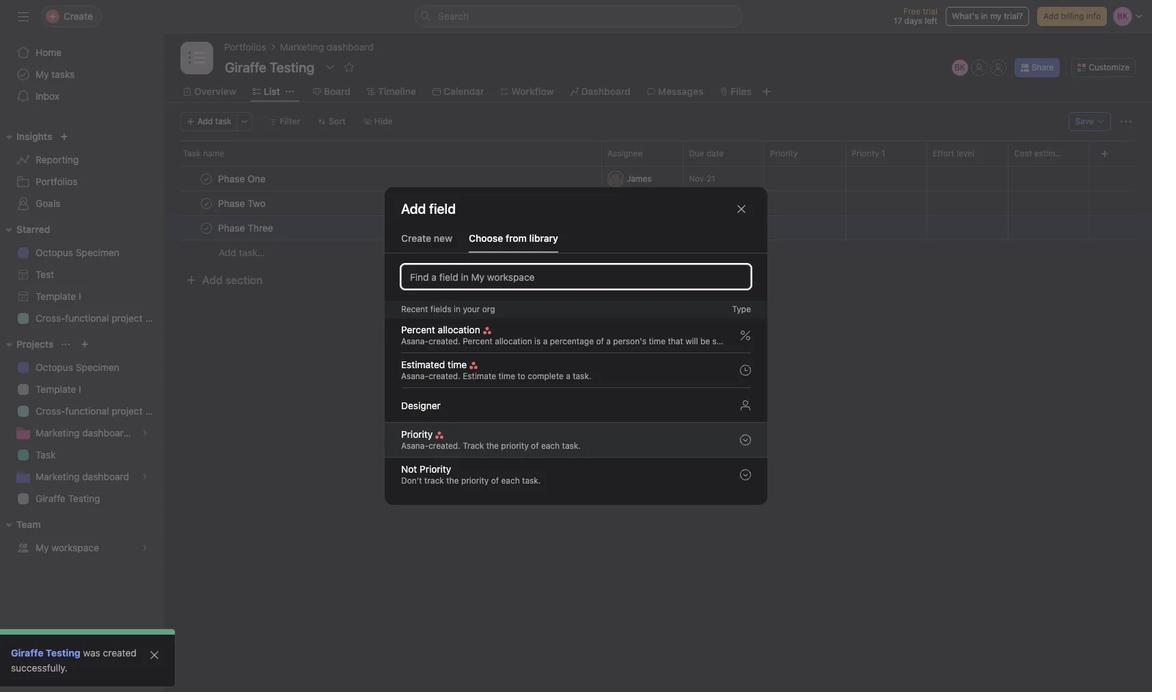 Task type: describe. For each thing, give the bounding box(es) containing it.
template for first template i link from the top of the page
[[36, 290, 76, 302]]

dashboards
[[82, 427, 134, 439]]

2 template i link from the top
[[8, 379, 156, 400]]

from
[[506, 232, 527, 244]]

plan inside starred element
[[145, 312, 164, 324]]

1 vertical spatial the
[[486, 440, 499, 451]]

header untitled section tree grid
[[164, 166, 1152, 265]]

info
[[1087, 11, 1101, 21]]

0 vertical spatial marketing
[[280, 41, 324, 53]]

don't
[[401, 475, 422, 486]]

list image
[[189, 50, 205, 66]]

create new
[[401, 232, 452, 244]]

1 vertical spatial giraffe
[[11, 647, 43, 659]]

1 horizontal spatial each
[[541, 440, 560, 451]]

phase three cell
[[164, 215, 602, 241]]

none field inside choose from library tab panel
[[385, 254, 767, 300]]

what's
[[952, 11, 979, 21]]

goals
[[36, 198, 61, 209]]

files link
[[720, 84, 752, 99]]

date
[[707, 148, 724, 159]]

0 horizontal spatial percent
[[401, 324, 435, 335]]

add section button
[[180, 268, 268, 292]]

octopus specimen link for test
[[8, 242, 156, 264]]

add task
[[198, 116, 231, 126]]

my workspace link
[[8, 537, 156, 559]]

to
[[518, 371, 525, 381]]

Phase Two text field
[[215, 196, 270, 210]]

choose from library tab panel
[[385, 254, 784, 505]]

what's in my trial?
[[952, 11, 1023, 21]]

successfully.
[[11, 662, 68, 674]]

2 project from the top
[[112, 405, 143, 417]]

— text field for phase one 'cell'
[[1014, 174, 1089, 185]]

share
[[1032, 62, 1054, 72]]

priority inside not priority don't track the priority of each task.
[[461, 475, 489, 486]]

2 horizontal spatial a
[[606, 336, 611, 346]]

21
[[706, 174, 715, 184]]

testing inside projects element
[[68, 493, 100, 504]]

each inside not priority don't track the priority of each task.
[[501, 475, 520, 486]]

add task…
[[219, 247, 265, 258]]

due
[[689, 148, 704, 159]]

add to starred image
[[344, 62, 355, 72]]

starred button
[[0, 221, 50, 238]]

board link
[[313, 84, 351, 99]]

tab list inside the add field dialog
[[385, 231, 767, 254]]

trial
[[923, 6, 938, 16]]

1 horizontal spatial a
[[566, 371, 570, 381]]

Find a field in My workspace text field
[[401, 264, 751, 289]]

cross-functional project plan link inside projects element
[[8, 400, 164, 422]]

projects button
[[0, 336, 54, 353]]

asana- for estimated
[[401, 371, 429, 381]]

my tasks
[[36, 68, 75, 80]]

template for 2nd template i link from the top of the page
[[36, 383, 76, 395]]

project inside starred element
[[112, 312, 143, 324]]

asana-created. estimate time to complete a task.
[[401, 371, 591, 381]]

0 horizontal spatial a
[[543, 336, 548, 346]]

template i inside projects element
[[36, 383, 81, 395]]

1 vertical spatial giraffe testing link
[[11, 647, 80, 659]]

priority inside not priority don't track the priority of each task.
[[420, 463, 451, 475]]

left
[[925, 16, 938, 26]]

due date
[[689, 148, 724, 159]]

cross-functional project plan inside projects element
[[36, 405, 164, 417]]

inbox
[[36, 90, 59, 102]]

1 vertical spatial testing
[[46, 647, 80, 659]]

new
[[434, 232, 452, 244]]

2 horizontal spatial of
[[596, 336, 604, 346]]

1 horizontal spatial of
[[531, 440, 539, 451]]

bk button
[[952, 59, 968, 76]]

goals link
[[8, 193, 156, 215]]

task link
[[8, 444, 156, 466]]

task. for priority
[[562, 440, 581, 451]]

search button
[[415, 5, 743, 27]]

test link
[[8, 264, 156, 286]]

overview link
[[183, 84, 236, 99]]

on
[[736, 336, 746, 346]]

add for add section
[[202, 274, 223, 286]]

add field dialog
[[385, 187, 784, 505]]

1 horizontal spatial time
[[498, 371, 515, 381]]

bk
[[955, 62, 965, 72]]

template i inside starred element
[[36, 290, 81, 302]]

work.
[[763, 336, 784, 346]]

recent
[[401, 304, 428, 314]]

trial?
[[1004, 11, 1023, 21]]

add for add task
[[198, 116, 213, 126]]

share button
[[1015, 58, 1060, 77]]

effort
[[933, 148, 955, 159]]

giraffe inside projects element
[[36, 493, 65, 504]]

insights
[[16, 131, 52, 142]]

timeline
[[378, 85, 416, 97]]

that
[[668, 336, 683, 346]]

add billing info
[[1044, 11, 1101, 21]]

octopus for projects
[[36, 362, 73, 373]]

octopus specimen for template i
[[36, 362, 119, 373]]

dashboard
[[581, 85, 631, 97]]

insights element
[[0, 124, 164, 217]]

workflow link
[[501, 84, 554, 99]]

1 vertical spatial percent
[[463, 336, 493, 346]]

recent fields in your org
[[401, 304, 495, 314]]

estimate
[[463, 371, 496, 381]]

timeline link
[[367, 84, 416, 99]]

percent allocation
[[401, 324, 480, 335]]

estimated time
[[401, 358, 467, 370]]

estimate
[[1034, 148, 1068, 159]]

global element
[[0, 33, 164, 115]]

0 vertical spatial time
[[649, 336, 666, 346]]

choose
[[469, 232, 503, 244]]

free trial 17 days left
[[894, 6, 938, 26]]

messages link
[[647, 84, 704, 99]]

task for task
[[36, 449, 56, 461]]

nov 21
[[689, 174, 715, 184]]

percentage
[[550, 336, 594, 346]]

workspace
[[51, 542, 99, 554]]

add for add task…
[[219, 247, 236, 258]]

your
[[463, 304, 480, 314]]

row containing task name
[[164, 141, 1152, 166]]

not
[[401, 463, 417, 475]]

team
[[16, 519, 41, 530]]

1 horizontal spatial dashboard
[[327, 41, 374, 53]]

marketing dashboards link
[[8, 422, 156, 444]]

1 horizontal spatial portfolios
[[224, 41, 266, 53]]

asana- for percent
[[401, 336, 429, 346]]

2 vertical spatial marketing
[[36, 471, 80, 482]]

my tasks link
[[8, 64, 156, 85]]

1 template i link from the top
[[8, 286, 156, 308]]

designer
[[401, 399, 441, 411]]

0 horizontal spatial allocation
[[438, 324, 480, 335]]

octopus for starred
[[36, 247, 73, 258]]

home
[[36, 46, 62, 58]]

track
[[463, 440, 484, 451]]

nov
[[689, 174, 704, 184]]



Task type: vqa. For each thing, say whether or not it's contained in the screenshot.
1 COMMENT ICON corresponding to Make Some Snacks cell
no



Task type: locate. For each thing, give the bounding box(es) containing it.
1 vertical spatial portfolios
[[36, 176, 78, 187]]

2 octopus from the top
[[36, 362, 73, 373]]

0 vertical spatial in
[[981, 11, 988, 21]]

template inside starred element
[[36, 290, 76, 302]]

0 horizontal spatial portfolios
[[36, 176, 78, 187]]

workflow
[[511, 85, 554, 97]]

level
[[957, 148, 975, 159]]

1 vertical spatial marketing dashboard link
[[8, 466, 156, 488]]

1 — text field from the top
[[1014, 174, 1089, 185]]

1 vertical spatial project
[[112, 405, 143, 417]]

starred element
[[0, 217, 164, 332]]

functional up marketing dashboards
[[65, 405, 109, 417]]

1 functional from the top
[[65, 312, 109, 324]]

asana-created. track the priority of each task.
[[401, 440, 581, 451]]

giraffe testing inside projects element
[[36, 493, 100, 504]]

project up dashboards
[[112, 405, 143, 417]]

0 vertical spatial octopus
[[36, 247, 73, 258]]

in inside choose from library tab panel
[[454, 304, 461, 314]]

i up marketing dashboards
[[79, 383, 81, 395]]

1 vertical spatial giraffe testing
[[11, 647, 80, 659]]

i down test link
[[79, 290, 81, 302]]

a right is
[[543, 336, 548, 346]]

marketing dashboards
[[36, 427, 134, 439]]

created. left track
[[429, 440, 460, 451]]

row
[[164, 141, 1152, 166], [180, 165, 1136, 167], [164, 166, 1152, 191], [164, 191, 1152, 216], [164, 215, 1152, 241]]

1 vertical spatial template
[[36, 383, 76, 395]]

0 horizontal spatial priority
[[461, 475, 489, 486]]

portfolios inside the insights element
[[36, 176, 78, 187]]

phase two cell
[[164, 191, 602, 216]]

starred
[[16, 223, 50, 235]]

testing up the teams element
[[68, 493, 100, 504]]

octopus specimen up test link
[[36, 247, 119, 258]]

2 created. from the top
[[429, 371, 460, 381]]

0 vertical spatial cross-functional project plan
[[36, 312, 164, 324]]

1 vertical spatial completed checkbox
[[198, 195, 215, 212]]

3 created. from the top
[[429, 440, 460, 451]]

marketing dashboard link up add to starred image
[[280, 40, 374, 55]]

0 vertical spatial completed image
[[198, 195, 215, 212]]

0 vertical spatial octopus specimen link
[[8, 242, 156, 264]]

completed checkbox for phase two text box
[[198, 195, 215, 212]]

spent
[[712, 336, 734, 346]]

cross-functional project plan inside starred element
[[36, 312, 164, 324]]

template i link down test
[[8, 286, 156, 308]]

priority down track
[[461, 475, 489, 486]]

completed image down completed image
[[198, 195, 215, 212]]

the
[[748, 336, 761, 346], [486, 440, 499, 451], [446, 475, 459, 486]]

percent
[[401, 324, 435, 335], [463, 336, 493, 346]]

1 vertical spatial priority
[[461, 475, 489, 486]]

1 vertical spatial octopus
[[36, 362, 73, 373]]

task name
[[183, 148, 224, 159]]

giraffe up successfully.
[[11, 647, 43, 659]]

was
[[83, 647, 100, 659]]

james
[[627, 173, 652, 183]]

giraffe testing up the teams element
[[36, 493, 100, 504]]

add left billing
[[1044, 11, 1059, 21]]

created. for time
[[429, 371, 460, 381]]

1 vertical spatial task
[[36, 449, 56, 461]]

my down 'team'
[[36, 542, 49, 554]]

2 i from the top
[[79, 383, 81, 395]]

1 vertical spatial i
[[79, 383, 81, 395]]

add left section
[[202, 274, 223, 286]]

template i down test
[[36, 290, 81, 302]]

0 vertical spatial allocation
[[438, 324, 480, 335]]

testing
[[68, 493, 100, 504], [46, 647, 80, 659]]

octopus specimen link
[[8, 242, 156, 264], [8, 357, 156, 379]]

1 completed checkbox from the top
[[198, 171, 215, 187]]

asana- up not
[[401, 440, 429, 451]]

2 functional from the top
[[65, 405, 109, 417]]

marketing dashboard up add to starred image
[[280, 41, 374, 53]]

— text field
[[1014, 174, 1089, 185], [1014, 199, 1089, 209], [1014, 223, 1089, 234]]

marketing up list
[[280, 41, 324, 53]]

2 horizontal spatial the
[[748, 336, 761, 346]]

board
[[324, 85, 351, 97]]

1 vertical spatial each
[[501, 475, 520, 486]]

0 vertical spatial — text field
[[1014, 174, 1089, 185]]

1 horizontal spatial marketing dashboard
[[280, 41, 374, 53]]

1 cross- from the top
[[36, 312, 65, 324]]

dashboard inside projects element
[[82, 471, 129, 482]]

1 vertical spatial dashboard
[[82, 471, 129, 482]]

cross- up projects
[[36, 312, 65, 324]]

0 horizontal spatial dashboard
[[82, 471, 129, 482]]

cost
[[1014, 148, 1032, 159]]

functional inside projects element
[[65, 405, 109, 417]]

my
[[990, 11, 1002, 21]]

task
[[215, 116, 231, 126]]

task. inside not priority don't track the priority of each task.
[[522, 475, 541, 486]]

of
[[596, 336, 604, 346], [531, 440, 539, 451], [491, 475, 499, 486]]

0 horizontal spatial task
[[36, 449, 56, 461]]

completed checkbox for 'phase one' text field
[[198, 171, 215, 187]]

0 vertical spatial the
[[748, 336, 761, 346]]

marketing dashboard inside projects element
[[36, 471, 129, 482]]

1 vertical spatial functional
[[65, 405, 109, 417]]

completed checkbox inside phase three cell
[[198, 220, 215, 236]]

octopus specimen inside projects element
[[36, 362, 119, 373]]

the inside not priority don't track the priority of each task.
[[446, 475, 459, 486]]

Phase One text field
[[215, 172, 270, 186]]

overview
[[194, 85, 236, 97]]

task inside projects element
[[36, 449, 56, 461]]

marketing up task link
[[36, 427, 80, 439]]

completed checkbox left phase three text field
[[198, 220, 215, 236]]

a right complete
[[566, 371, 570, 381]]

Completed checkbox
[[198, 171, 215, 187], [198, 195, 215, 212], [198, 220, 215, 236]]

completed image for phase three text field
[[198, 220, 215, 236]]

2 completed image from the top
[[198, 220, 215, 236]]

the right track
[[486, 440, 499, 451]]

portfolios down reporting
[[36, 176, 78, 187]]

0 vertical spatial task.
[[573, 371, 591, 381]]

project down test link
[[112, 312, 143, 324]]

2 cross- from the top
[[36, 405, 65, 417]]

completed checkbox for phase three text field
[[198, 220, 215, 236]]

tasks
[[51, 68, 75, 80]]

plan inside projects element
[[145, 405, 164, 417]]

task left name
[[183, 148, 201, 159]]

0 vertical spatial task
[[183, 148, 201, 159]]

0 vertical spatial cross-
[[36, 312, 65, 324]]

completed checkbox inside the phase two cell
[[198, 195, 215, 212]]

percent down 'your'
[[463, 336, 493, 346]]

1 horizontal spatial priority
[[501, 440, 529, 451]]

asana-
[[401, 336, 429, 346], [401, 371, 429, 381], [401, 440, 429, 451]]

add for add billing info
[[1044, 11, 1059, 21]]

close image
[[149, 650, 160, 661]]

completed image
[[198, 195, 215, 212], [198, 220, 215, 236]]

time left to on the bottom left
[[498, 371, 515, 381]]

completed checkbox down task name
[[198, 171, 215, 187]]

plan
[[145, 312, 164, 324], [145, 405, 164, 417]]

completed image inside the phase two cell
[[198, 195, 215, 212]]

1 template from the top
[[36, 290, 76, 302]]

search
[[438, 10, 469, 22]]

2 specimen from the top
[[76, 362, 119, 373]]

phase one cell
[[164, 166, 602, 191]]

cross-functional project plan link inside starred element
[[8, 308, 164, 329]]

i inside projects element
[[79, 383, 81, 395]]

cross-functional project plan link up marketing dashboards
[[8, 400, 164, 422]]

completed checkbox inside phase one 'cell'
[[198, 171, 215, 187]]

1 horizontal spatial percent
[[463, 336, 493, 346]]

functional inside starred element
[[65, 312, 109, 324]]

0 vertical spatial my
[[36, 68, 49, 80]]

priority 1
[[852, 148, 885, 159]]

1 vertical spatial created.
[[429, 371, 460, 381]]

octopus down projects
[[36, 362, 73, 373]]

giraffe testing up successfully.
[[11, 647, 80, 659]]

0 vertical spatial asana-
[[401, 336, 429, 346]]

1 octopus specimen link from the top
[[8, 242, 156, 264]]

0 vertical spatial completed checkbox
[[198, 171, 215, 187]]

0 horizontal spatial marketing dashboard link
[[8, 466, 156, 488]]

will
[[686, 336, 698, 346]]

1 cross-functional project plan link from the top
[[8, 308, 164, 329]]

1 my from the top
[[36, 68, 49, 80]]

giraffe testing link
[[8, 488, 156, 510], [11, 647, 80, 659]]

percent down recent
[[401, 324, 435, 335]]

add task button
[[180, 112, 238, 131]]

octopus specimen link down projects
[[8, 357, 156, 379]]

created.
[[429, 336, 460, 346], [429, 371, 460, 381], [429, 440, 460, 451]]

my for my tasks
[[36, 68, 49, 80]]

projects
[[16, 338, 54, 350]]

1 vertical spatial octopus specimen
[[36, 362, 119, 373]]

3 completed checkbox from the top
[[198, 220, 215, 236]]

0 vertical spatial portfolios link
[[224, 40, 266, 55]]

1 vertical spatial specimen
[[76, 362, 119, 373]]

octopus specimen down projects
[[36, 362, 119, 373]]

messages
[[658, 85, 704, 97]]

2 cross-functional project plan link from the top
[[8, 400, 164, 422]]

specimen
[[76, 247, 119, 258], [76, 362, 119, 373]]

cross-functional project plan down test link
[[36, 312, 164, 324]]

asana- down estimated
[[401, 371, 429, 381]]

created. down estimated time
[[429, 371, 460, 381]]

add task… button
[[219, 245, 265, 260]]

allocation down recent fields in your org
[[438, 324, 480, 335]]

of inside not priority don't track the priority of each task.
[[491, 475, 499, 486]]

1 vertical spatial template i
[[36, 383, 81, 395]]

days
[[905, 16, 923, 26]]

0 vertical spatial specimen
[[76, 247, 119, 258]]

17
[[894, 16, 902, 26]]

cross- up marketing dashboards link
[[36, 405, 65, 417]]

the right on
[[748, 336, 761, 346]]

search list box
[[415, 5, 743, 27]]

home link
[[8, 42, 156, 64]]

0 vertical spatial testing
[[68, 493, 100, 504]]

completed image left phase three text field
[[198, 220, 215, 236]]

template down test
[[36, 290, 76, 302]]

2 vertical spatial — text field
[[1014, 223, 1089, 234]]

cross-functional project plan link down test link
[[8, 308, 164, 329]]

teams element
[[0, 513, 164, 562]]

in left my
[[981, 11, 988, 21]]

add left the task
[[198, 116, 213, 126]]

1 project from the top
[[112, 312, 143, 324]]

billing
[[1061, 11, 1084, 21]]

1 specimen from the top
[[76, 247, 119, 258]]

task. for estimated time
[[573, 371, 591, 381]]

1 horizontal spatial allocation
[[495, 336, 532, 346]]

specimen up test link
[[76, 247, 119, 258]]

what's in my trial? button
[[946, 7, 1029, 26]]

2 — text field from the top
[[1014, 199, 1089, 209]]

add
[[1044, 11, 1059, 21], [198, 116, 213, 126], [219, 247, 236, 258], [202, 274, 223, 286]]

octopus specimen inside starred element
[[36, 247, 119, 258]]

estimated
[[401, 358, 445, 370]]

marketing dashboard down task link
[[36, 471, 129, 482]]

is
[[534, 336, 541, 346]]

1 vertical spatial task.
[[562, 440, 581, 451]]

section
[[225, 274, 263, 286]]

1 vertical spatial my
[[36, 542, 49, 554]]

created. for allocation
[[429, 336, 460, 346]]

1 created. from the top
[[429, 336, 460, 346]]

octopus up test
[[36, 247, 73, 258]]

template
[[36, 290, 76, 302], [36, 383, 76, 395]]

add section
[[202, 274, 263, 286]]

1 vertical spatial cross-functional project plan
[[36, 405, 164, 417]]

priority right track
[[501, 440, 529, 451]]

1 octopus from the top
[[36, 247, 73, 258]]

1 plan from the top
[[145, 312, 164, 324]]

1 cross-functional project plan from the top
[[36, 312, 164, 324]]

1 vertical spatial allocation
[[495, 336, 532, 346]]

dashboard down task link
[[82, 471, 129, 482]]

1 horizontal spatial in
[[981, 11, 988, 21]]

2 my from the top
[[36, 542, 49, 554]]

1 vertical spatial marketing
[[36, 427, 80, 439]]

list
[[264, 85, 280, 97]]

2 vertical spatial asana-
[[401, 440, 429, 451]]

3 — text field from the top
[[1014, 223, 1089, 234]]

1 vertical spatial cross-
[[36, 405, 65, 417]]

cross- inside projects element
[[36, 405, 65, 417]]

1 template i from the top
[[36, 290, 81, 302]]

2 completed checkbox from the top
[[198, 195, 215, 212]]

octopus
[[36, 247, 73, 258], [36, 362, 73, 373]]

cost estimate
[[1014, 148, 1068, 159]]

task for task name
[[183, 148, 201, 159]]

invite button
[[13, 662, 72, 687]]

0 vertical spatial cross-functional project plan link
[[8, 308, 164, 329]]

2 cross-functional project plan from the top
[[36, 405, 164, 417]]

projects element
[[0, 332, 164, 513]]

task down marketing dashboards link
[[36, 449, 56, 461]]

effort level
[[933, 148, 975, 159]]

0 vertical spatial priority
[[501, 440, 529, 451]]

add left task…
[[219, 247, 236, 258]]

task…
[[239, 247, 265, 258]]

specimen inside projects element
[[76, 362, 119, 373]]

my for my workspace
[[36, 542, 49, 554]]

octopus inside projects element
[[36, 362, 73, 373]]

asana- up estimated
[[401, 336, 429, 346]]

created. down percent allocation
[[429, 336, 460, 346]]

in left 'your'
[[454, 304, 461, 314]]

ja
[[611, 173, 620, 183]]

octopus specimen link up test
[[8, 242, 156, 264]]

cell
[[601, 215, 683, 241]]

template i link
[[8, 286, 156, 308], [8, 379, 156, 400]]

close this dialog image
[[736, 204, 747, 215]]

2 template i from the top
[[36, 383, 81, 395]]

completed image
[[198, 171, 215, 187]]

— text field for phase three cell
[[1014, 223, 1089, 234]]

1 i from the top
[[79, 290, 81, 302]]

marketing dashboard link inside projects element
[[8, 466, 156, 488]]

cross-functional project plan up dashboards
[[36, 405, 164, 417]]

Phase Three text field
[[215, 221, 277, 235]]

0 vertical spatial template i
[[36, 290, 81, 302]]

— text field for the phase two cell
[[1014, 199, 1089, 209]]

2 vertical spatial completed checkbox
[[198, 220, 215, 236]]

completed image for phase two text box
[[198, 195, 215, 212]]

2 octopus specimen from the top
[[36, 362, 119, 373]]

template inside projects element
[[36, 383, 76, 395]]

1 asana- from the top
[[401, 336, 429, 346]]

portfolios up list 'link'
[[224, 41, 266, 53]]

was created successfully.
[[11, 647, 137, 674]]

fields
[[430, 304, 452, 314]]

my inside the teams element
[[36, 542, 49, 554]]

marketing down task link
[[36, 471, 80, 482]]

portfolios link down reporting
[[8, 171, 156, 193]]

1 horizontal spatial marketing dashboard link
[[280, 40, 374, 55]]

0 horizontal spatial in
[[454, 304, 461, 314]]

1 vertical spatial cross-functional project plan link
[[8, 400, 164, 422]]

2 vertical spatial of
[[491, 475, 499, 486]]

1 horizontal spatial portfolios link
[[224, 40, 266, 55]]

a left person's
[[606, 336, 611, 346]]

cross- inside starred element
[[36, 312, 65, 324]]

of right track
[[531, 440, 539, 451]]

None field
[[385, 254, 767, 300]]

type
[[732, 304, 751, 314]]

tab list containing create new
[[385, 231, 767, 254]]

octopus specimen for test
[[36, 247, 119, 258]]

portfolios
[[224, 41, 266, 53], [36, 176, 78, 187]]

hide sidebar image
[[18, 11, 29, 22]]

template down projects
[[36, 383, 76, 395]]

1 vertical spatial asana-
[[401, 371, 429, 381]]

0 vertical spatial template
[[36, 290, 76, 302]]

assignee
[[608, 148, 643, 159]]

0 vertical spatial portfolios
[[224, 41, 266, 53]]

2 template from the top
[[36, 383, 76, 395]]

1 vertical spatial portfolios link
[[8, 171, 156, 193]]

name
[[203, 148, 224, 159]]

add inside row
[[219, 247, 236, 258]]

time up estimate
[[448, 358, 467, 370]]

0 horizontal spatial each
[[501, 475, 520, 486]]

2 vertical spatial time
[[498, 371, 515, 381]]

time left that
[[649, 336, 666, 346]]

testing up invite
[[46, 647, 80, 659]]

template i up marketing dashboards link
[[36, 383, 81, 395]]

giraffe testing link up the teams element
[[8, 488, 156, 510]]

0 vertical spatial i
[[79, 290, 81, 302]]

1 vertical spatial — text field
[[1014, 199, 1089, 209]]

2 vertical spatial created.
[[429, 440, 460, 451]]

1 octopus specimen from the top
[[36, 247, 119, 258]]

my inside "link"
[[36, 68, 49, 80]]

of down asana-created. track the priority of each task.
[[491, 475, 499, 486]]

inbox link
[[8, 85, 156, 107]]

2 horizontal spatial time
[[649, 336, 666, 346]]

0 horizontal spatial of
[[491, 475, 499, 486]]

portfolios link inside the insights element
[[8, 171, 156, 193]]

None text field
[[221, 55, 318, 79]]

files
[[731, 85, 752, 97]]

giraffe testing link up successfully.
[[11, 647, 80, 659]]

created
[[103, 647, 137, 659]]

1 completed image from the top
[[198, 195, 215, 212]]

specimen up dashboards
[[76, 362, 119, 373]]

calendar link
[[433, 84, 484, 99]]

0 vertical spatial giraffe testing link
[[8, 488, 156, 510]]

dashboard up add to starred image
[[327, 41, 374, 53]]

completed checkbox down completed image
[[198, 195, 215, 212]]

reporting
[[36, 154, 79, 165]]

2 octopus specimen link from the top
[[8, 357, 156, 379]]

team button
[[0, 517, 41, 533]]

the right 'track'
[[446, 475, 459, 486]]

octopus specimen link for template i
[[8, 357, 156, 379]]

list link
[[253, 84, 280, 99]]

dashboard link
[[570, 84, 631, 99]]

template i link up marketing dashboards
[[8, 379, 156, 400]]

row containing ja
[[164, 166, 1152, 191]]

1 vertical spatial time
[[448, 358, 467, 370]]

octopus inside starred element
[[36, 247, 73, 258]]

marketing dashboard link down marketing dashboards link
[[8, 466, 156, 488]]

1 vertical spatial in
[[454, 304, 461, 314]]

free
[[903, 6, 921, 16]]

library
[[529, 232, 558, 244]]

calendar
[[444, 85, 484, 97]]

2 plan from the top
[[145, 405, 164, 417]]

person's
[[613, 336, 647, 346]]

0 vertical spatial giraffe
[[36, 493, 65, 504]]

specimen for test
[[76, 247, 119, 258]]

of right percentage
[[596, 336, 604, 346]]

2 asana- from the top
[[401, 371, 429, 381]]

1 horizontal spatial task
[[183, 148, 201, 159]]

i inside starred element
[[79, 290, 81, 302]]

0 vertical spatial functional
[[65, 312, 109, 324]]

0 vertical spatial plan
[[145, 312, 164, 324]]

0 vertical spatial marketing dashboard
[[280, 41, 374, 53]]

allocation left is
[[495, 336, 532, 346]]

my left tasks
[[36, 68, 49, 80]]

1 vertical spatial octopus specimen link
[[8, 357, 156, 379]]

a
[[543, 336, 548, 346], [606, 336, 611, 346], [566, 371, 570, 381]]

add task… row
[[164, 240, 1152, 265]]

tab list
[[385, 231, 767, 254]]

add billing info button
[[1037, 7, 1107, 26]]

0 vertical spatial giraffe testing
[[36, 493, 100, 504]]

functional down test link
[[65, 312, 109, 324]]

portfolios link up list 'link'
[[224, 40, 266, 55]]

insights button
[[0, 128, 52, 145]]

in inside button
[[981, 11, 988, 21]]

my
[[36, 68, 49, 80], [36, 542, 49, 554]]

giraffe up 'team'
[[36, 493, 65, 504]]

0 vertical spatial marketing dashboard link
[[280, 40, 374, 55]]

3 asana- from the top
[[401, 440, 429, 451]]

completed image inside phase three cell
[[198, 220, 215, 236]]

specimen inside starred element
[[76, 247, 119, 258]]

0 vertical spatial percent
[[401, 324, 435, 335]]

not priority don't track the priority of each task.
[[401, 463, 541, 486]]

specimen for template i
[[76, 362, 119, 373]]



